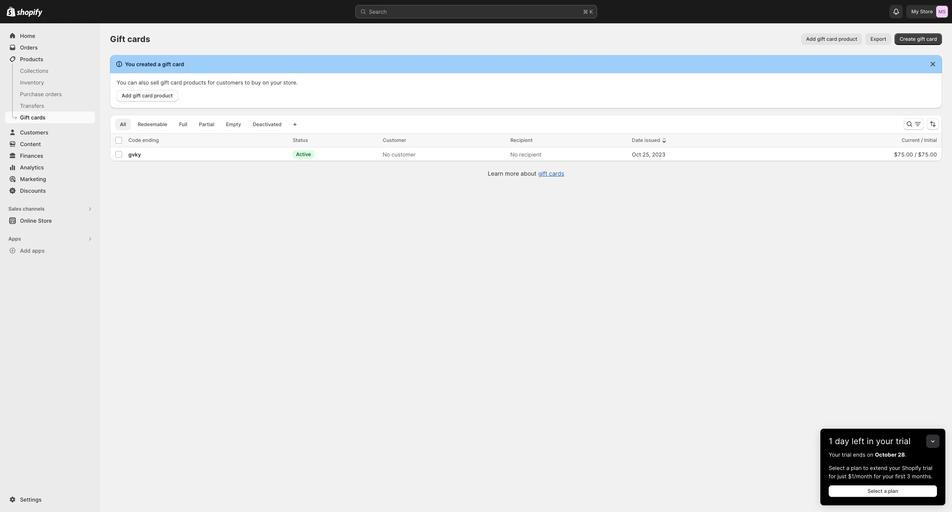 Task type: locate. For each thing, give the bounding box(es) containing it.
no
[[383, 151, 390, 158], [511, 151, 518, 158]]

2 horizontal spatial add
[[807, 36, 816, 42]]

0 horizontal spatial a
[[158, 61, 161, 68]]

current / initial button
[[902, 136, 946, 145]]

0 horizontal spatial /
[[915, 151, 917, 158]]

date
[[632, 137, 643, 143]]

gift cards down transfers
[[20, 114, 45, 121]]

sales channels button
[[5, 203, 95, 215]]

0 horizontal spatial add
[[20, 248, 31, 254]]

store
[[921, 8, 933, 15], [38, 218, 52, 224]]

purchase orders
[[20, 91, 62, 98]]

channels
[[23, 206, 45, 212]]

2 horizontal spatial cards
[[549, 170, 565, 177]]

0 vertical spatial store
[[921, 8, 933, 15]]

trial up 28
[[896, 437, 911, 447]]

a for select a plan
[[884, 489, 887, 495]]

finances link
[[5, 150, 95, 162]]

products link
[[5, 53, 95, 65]]

0 vertical spatial on
[[263, 79, 269, 86]]

0 vertical spatial a
[[158, 61, 161, 68]]

1 no from the left
[[383, 151, 390, 158]]

trial right your
[[842, 452, 852, 459]]

no down customer
[[383, 151, 390, 158]]

0 horizontal spatial on
[[263, 79, 269, 86]]

1 horizontal spatial store
[[921, 8, 933, 15]]

first
[[896, 474, 906, 480]]

0 horizontal spatial cards
[[31, 114, 45, 121]]

a right created on the top of page
[[158, 61, 161, 68]]

code ending button
[[128, 136, 167, 145]]

for
[[208, 79, 215, 86], [829, 474, 836, 480], [874, 474, 881, 480]]

0 vertical spatial gift
[[110, 34, 125, 44]]

1 vertical spatial select
[[868, 489, 883, 495]]

product for topmost add gift card product link
[[839, 36, 858, 42]]

1 vertical spatial /
[[915, 151, 917, 158]]

1 vertical spatial cards
[[31, 114, 45, 121]]

1 horizontal spatial add gift card product link
[[802, 33, 863, 45]]

2 horizontal spatial a
[[884, 489, 887, 495]]

1 day left in your trial element
[[821, 451, 946, 506]]

purchase
[[20, 91, 44, 98]]

1 horizontal spatial $75.00
[[919, 151, 938, 158]]

1 vertical spatial plan
[[888, 489, 899, 495]]

ending
[[142, 137, 159, 143]]

on
[[263, 79, 269, 86], [867, 452, 874, 459]]

my
[[912, 8, 919, 15]]

select down select a plan to extend your shopify trial for just $1/month for your first 3 months.
[[868, 489, 883, 495]]

select a plan to extend your shopify trial for just $1/month for your first 3 months.
[[829, 465, 933, 480]]

no customer
[[383, 151, 416, 158]]

/ down current / initial
[[915, 151, 917, 158]]

tab list
[[113, 118, 288, 130]]

0 vertical spatial gift cards
[[110, 34, 150, 44]]

months.
[[912, 474, 933, 480]]

all
[[120, 121, 126, 128]]

discounts link
[[5, 185, 95, 197]]

more
[[505, 170, 519, 177]]

0 horizontal spatial product
[[154, 93, 173, 99]]

/
[[922, 137, 923, 143], [915, 151, 917, 158]]

product down sell
[[154, 93, 173, 99]]

cards inside gift cards link
[[31, 114, 45, 121]]

analytics link
[[5, 162, 95, 173]]

online
[[20, 218, 37, 224]]

1 horizontal spatial to
[[864, 465, 869, 472]]

select
[[829, 465, 845, 472], [868, 489, 883, 495]]

1 horizontal spatial add gift card product
[[807, 36, 858, 42]]

1 vertical spatial add
[[122, 93, 131, 99]]

your trial ends on october 28 .
[[829, 452, 907, 459]]

apps
[[32, 248, 45, 254]]

search
[[369, 8, 387, 15]]

trial up months.
[[923, 465, 933, 472]]

plan up $1/month
[[851, 465, 862, 472]]

online store
[[20, 218, 52, 224]]

store down sales channels button
[[38, 218, 52, 224]]

tab list containing all
[[113, 118, 288, 130]]

products
[[20, 56, 43, 63]]

cards
[[127, 34, 150, 44], [31, 114, 45, 121], [549, 170, 565, 177]]

for left just
[[829, 474, 836, 480]]

1 vertical spatial store
[[38, 218, 52, 224]]

1 horizontal spatial no
[[511, 151, 518, 158]]

a for select a plan to extend your shopify trial for just $1/month for your first 3 months.
[[847, 465, 850, 472]]

add gift card product for topmost add gift card product link
[[807, 36, 858, 42]]

your left first
[[883, 474, 894, 480]]

1 vertical spatial add gift card product link
[[117, 90, 178, 102]]

1 vertical spatial gift cards
[[20, 114, 45, 121]]

cards down transfers
[[31, 114, 45, 121]]

$75.00 down current
[[895, 151, 914, 158]]

date issued
[[632, 137, 660, 143]]

0 horizontal spatial $75.00
[[895, 151, 914, 158]]

customers link
[[5, 127, 95, 138]]

1 vertical spatial add gift card product
[[122, 93, 173, 99]]

25,
[[643, 151, 651, 158]]

1 horizontal spatial gift cards
[[110, 34, 150, 44]]

0 vertical spatial /
[[922, 137, 923, 143]]

my store image
[[937, 6, 948, 18]]

to left buy
[[245, 79, 250, 86]]

date issued button
[[632, 136, 669, 145]]

home link
[[5, 30, 95, 42]]

gift inside create gift card link
[[917, 36, 926, 42]]

/ left initial
[[922, 137, 923, 143]]

a inside select a plan link
[[884, 489, 887, 495]]

orders
[[20, 44, 38, 51]]

on right "ends"
[[867, 452, 874, 459]]

2 vertical spatial trial
[[923, 465, 933, 472]]

purchase orders link
[[5, 88, 95, 100]]

to up $1/month
[[864, 465, 869, 472]]

plan down first
[[888, 489, 899, 495]]

home
[[20, 33, 35, 39]]

0 horizontal spatial gift
[[20, 114, 30, 121]]

select up just
[[829, 465, 845, 472]]

trial
[[896, 437, 911, 447], [842, 452, 852, 459], [923, 465, 933, 472]]

select inside select a plan to extend your shopify trial for just $1/month for your first 3 months.
[[829, 465, 845, 472]]

you left can
[[117, 79, 126, 86]]

1 vertical spatial to
[[864, 465, 869, 472]]

0 horizontal spatial plan
[[851, 465, 862, 472]]

october
[[875, 452, 897, 459]]

gift cards
[[110, 34, 150, 44], [20, 114, 45, 121]]

1 vertical spatial trial
[[842, 452, 852, 459]]

recipient
[[519, 151, 542, 158]]

1 horizontal spatial select
[[868, 489, 883, 495]]

a up just
[[847, 465, 850, 472]]

can
[[128, 79, 137, 86]]

inventory
[[20, 79, 44, 86]]

cards right about
[[549, 170, 565, 177]]

1 horizontal spatial product
[[839, 36, 858, 42]]

empty link
[[221, 119, 246, 130]]

marketing
[[20, 176, 46, 183]]

1 horizontal spatial add
[[122, 93, 131, 99]]

0 horizontal spatial trial
[[842, 452, 852, 459]]

1 vertical spatial gift
[[20, 114, 30, 121]]

2 no from the left
[[511, 151, 518, 158]]

0 horizontal spatial select
[[829, 465, 845, 472]]

product for the left add gift card product link
[[154, 93, 173, 99]]

all button
[[115, 119, 131, 130]]

cards up created on the top of page
[[127, 34, 150, 44]]

select a plan
[[868, 489, 899, 495]]

0 vertical spatial select
[[829, 465, 845, 472]]

on right buy
[[263, 79, 269, 86]]

1 horizontal spatial /
[[922, 137, 923, 143]]

add
[[807, 36, 816, 42], [122, 93, 131, 99], [20, 248, 31, 254]]

store for online store
[[38, 218, 52, 224]]

0 vertical spatial trial
[[896, 437, 911, 447]]

1
[[829, 437, 833, 447]]

0 horizontal spatial no
[[383, 151, 390, 158]]

no down the recipient
[[511, 151, 518, 158]]

0 vertical spatial to
[[245, 79, 250, 86]]

add gift card product link
[[802, 33, 863, 45], [117, 90, 178, 102]]

for down extend
[[874, 474, 881, 480]]

product left export
[[839, 36, 858, 42]]

1 horizontal spatial cards
[[127, 34, 150, 44]]

k
[[590, 8, 593, 15]]

0 vertical spatial add
[[807, 36, 816, 42]]

2 vertical spatial add
[[20, 248, 31, 254]]

2 horizontal spatial trial
[[923, 465, 933, 472]]

gift
[[110, 34, 125, 44], [20, 114, 30, 121]]

trial inside select a plan to extend your shopify trial for just $1/month for your first 3 months.
[[923, 465, 933, 472]]

no recipient
[[511, 151, 542, 158]]

apps
[[8, 236, 21, 242]]

add inside button
[[20, 248, 31, 254]]

gift cards link
[[5, 112, 95, 123]]

$75.00
[[895, 151, 914, 158], [919, 151, 938, 158]]

shopify image
[[7, 7, 16, 17], [17, 9, 43, 17]]

gift cards up created on the top of page
[[110, 34, 150, 44]]

store right my
[[921, 8, 933, 15]]

gvky
[[128, 151, 141, 158]]

1 horizontal spatial plan
[[888, 489, 899, 495]]

0 horizontal spatial for
[[208, 79, 215, 86]]

1 horizontal spatial on
[[867, 452, 874, 459]]

1 vertical spatial a
[[847, 465, 850, 472]]

0 horizontal spatial add gift card product
[[122, 93, 173, 99]]

0 vertical spatial plan
[[851, 465, 862, 472]]

oct 25, 2023
[[632, 151, 666, 158]]

you
[[125, 61, 135, 68], [117, 79, 126, 86]]

your up october
[[876, 437, 894, 447]]

1 vertical spatial you
[[117, 79, 126, 86]]

$75.00 down initial
[[919, 151, 938, 158]]

customer button
[[383, 136, 415, 145]]

a down select a plan to extend your shopify trial for just $1/month for your first 3 months.
[[884, 489, 887, 495]]

plan inside select a plan to extend your shopify trial for just $1/month for your first 3 months.
[[851, 465, 862, 472]]

1 vertical spatial on
[[867, 452, 874, 459]]

0 vertical spatial product
[[839, 36, 858, 42]]

0 horizontal spatial gift cards
[[20, 114, 45, 121]]

plan for select a plan
[[888, 489, 899, 495]]

a inside select a plan to extend your shopify trial for just $1/month for your first 3 months.
[[847, 465, 850, 472]]

for right products at the top left of the page
[[208, 79, 215, 86]]

partial link
[[194, 119, 219, 130]]

0 vertical spatial add gift card product
[[807, 36, 858, 42]]

1 horizontal spatial a
[[847, 465, 850, 472]]

you left created on the top of page
[[125, 61, 135, 68]]

1 horizontal spatial trial
[[896, 437, 911, 447]]

store inside button
[[38, 218, 52, 224]]

add gift card product
[[807, 36, 858, 42], [122, 93, 173, 99]]

products
[[184, 79, 206, 86]]

0 horizontal spatial to
[[245, 79, 250, 86]]

0 vertical spatial add gift card product link
[[802, 33, 863, 45]]

0 horizontal spatial shopify image
[[7, 7, 16, 17]]

2 vertical spatial a
[[884, 489, 887, 495]]

create
[[900, 36, 916, 42]]

/ inside current / initial button
[[922, 137, 923, 143]]

0 horizontal spatial store
[[38, 218, 52, 224]]

1 vertical spatial product
[[154, 93, 173, 99]]

0 vertical spatial you
[[125, 61, 135, 68]]



Task type: describe. For each thing, give the bounding box(es) containing it.
partial
[[199, 121, 214, 128]]

my store
[[912, 8, 933, 15]]

1 day left in your trial button
[[821, 429, 946, 447]]

day
[[835, 437, 850, 447]]

card for create gift card link
[[927, 36, 938, 42]]

initial
[[925, 137, 938, 143]]

on inside "1 day left in your trial" element
[[867, 452, 874, 459]]

redeemable
[[138, 121, 167, 128]]

1 day left in your trial
[[829, 437, 911, 447]]

settings link
[[5, 494, 95, 506]]

you for you created a gift card
[[125, 61, 135, 68]]

select for select a plan
[[868, 489, 883, 495]]

deactivated link
[[248, 119, 287, 130]]

issued
[[645, 137, 660, 143]]

⌘
[[583, 8, 588, 15]]

deactivated
[[253, 121, 282, 128]]

your
[[829, 452, 841, 459]]

learn more about gift cards
[[488, 170, 565, 177]]

2 $75.00 from the left
[[919, 151, 938, 158]]

online store link
[[5, 215, 95, 227]]

card for the left add gift card product link
[[142, 93, 153, 99]]

/ for current
[[922, 137, 923, 143]]

$75.00 / $75.00
[[895, 151, 938, 158]]

about
[[521, 170, 537, 177]]

sell
[[151, 79, 159, 86]]

also
[[139, 79, 149, 86]]

$1/month
[[848, 474, 873, 480]]

add for topmost add gift card product link
[[807, 36, 816, 42]]

sales channels
[[8, 206, 45, 212]]

orders link
[[5, 42, 95, 53]]

3
[[907, 474, 911, 480]]

redeemable link
[[133, 119, 172, 130]]

finances
[[20, 153, 43, 159]]

add for the left add gift card product link
[[122, 93, 131, 99]]

sales
[[8, 206, 21, 212]]

no for no recipient
[[511, 151, 518, 158]]

1 horizontal spatial for
[[829, 474, 836, 480]]

no for no customer
[[383, 151, 390, 158]]

trial inside dropdown button
[[896, 437, 911, 447]]

status
[[293, 137, 308, 143]]

left
[[852, 437, 865, 447]]

recipient button
[[511, 136, 541, 145]]

customers
[[20, 129, 48, 136]]

select a plan link
[[829, 486, 938, 498]]

created
[[136, 61, 156, 68]]

.
[[905, 452, 907, 459]]

your up first
[[889, 465, 901, 472]]

just
[[838, 474, 847, 480]]

oct
[[632, 151, 641, 158]]

recipient
[[511, 137, 533, 143]]

settings
[[20, 497, 42, 504]]

0 horizontal spatial add gift card product link
[[117, 90, 178, 102]]

you created a gift card
[[125, 61, 184, 68]]

collections link
[[5, 65, 95, 77]]

active
[[296, 151, 311, 158]]

add apps button
[[5, 245, 95, 257]]

code
[[128, 137, 141, 143]]

current / initial
[[902, 137, 938, 143]]

create gift card
[[900, 36, 938, 42]]

1 horizontal spatial shopify image
[[17, 9, 43, 17]]

transfers link
[[5, 100, 95, 112]]

extend
[[870, 465, 888, 472]]

gift cards link
[[538, 170, 565, 177]]

customer
[[392, 151, 416, 158]]

code ending
[[128, 137, 159, 143]]

export
[[871, 36, 887, 42]]

2 horizontal spatial for
[[874, 474, 881, 480]]

ends
[[853, 452, 866, 459]]

your inside dropdown button
[[876, 437, 894, 447]]

customer
[[383, 137, 406, 143]]

discounts
[[20, 188, 46, 194]]

inventory link
[[5, 77, 95, 88]]

analytics
[[20, 164, 44, 171]]

28
[[898, 452, 905, 459]]

orders
[[45, 91, 62, 98]]

export button
[[866, 33, 892, 45]]

1 horizontal spatial gift
[[110, 34, 125, 44]]

you for you can also sell gift card products for customers to buy on your store.
[[117, 79, 126, 86]]

⌘ k
[[583, 8, 593, 15]]

buy
[[252, 79, 261, 86]]

2 vertical spatial cards
[[549, 170, 565, 177]]

select for select a plan to extend your shopify trial for just $1/month for your first 3 months.
[[829, 465, 845, 472]]

create gift card link
[[895, 33, 943, 45]]

empty
[[226, 121, 241, 128]]

store for my store
[[921, 8, 933, 15]]

add gift card product for the left add gift card product link
[[122, 93, 173, 99]]

your left the store.
[[271, 79, 282, 86]]

current
[[902, 137, 920, 143]]

/ for $75.00
[[915, 151, 917, 158]]

to inside select a plan to extend your shopify trial for just $1/month for your first 3 months.
[[864, 465, 869, 472]]

card for topmost add gift card product link
[[827, 36, 838, 42]]

gvky link
[[128, 151, 141, 158]]

full link
[[174, 119, 192, 130]]

store.
[[283, 79, 298, 86]]

collections
[[20, 68, 48, 74]]

plan for select a plan to extend your shopify trial for just $1/month for your first 3 months.
[[851, 465, 862, 472]]

0 vertical spatial cards
[[127, 34, 150, 44]]

content link
[[5, 138, 95, 150]]

2023
[[652, 151, 666, 158]]

1 $75.00 from the left
[[895, 151, 914, 158]]

full
[[179, 121, 187, 128]]



Task type: vqa. For each thing, say whether or not it's contained in the screenshot.
text box
no



